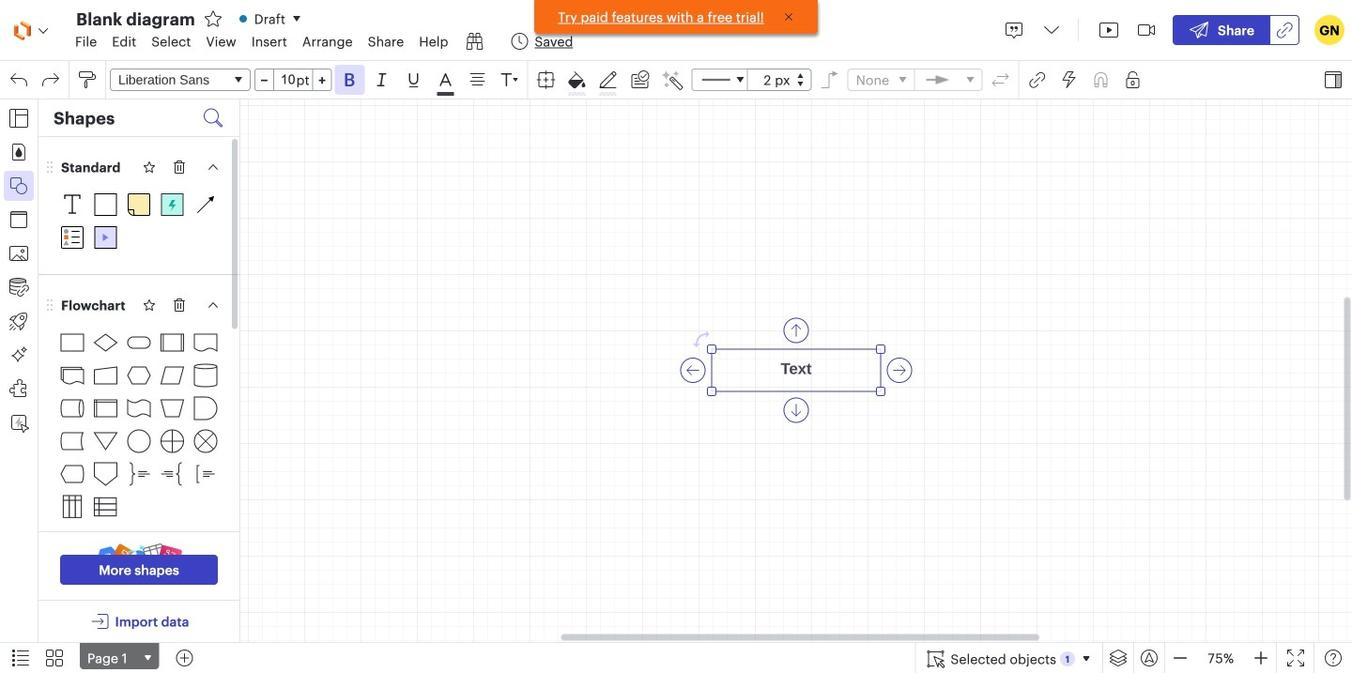 Task type: vqa. For each thing, say whether or not it's contained in the screenshot.
tree
no



Task type: describe. For each thing, give the bounding box(es) containing it.
Zoom level text field
[[1196, 648, 1245, 669]]



Task type: locate. For each thing, give the bounding box(es) containing it.
Font Size text field
[[277, 70, 295, 89]]

None text field
[[72, 8, 201, 29]]

Line width text field
[[756, 70, 790, 89]]



